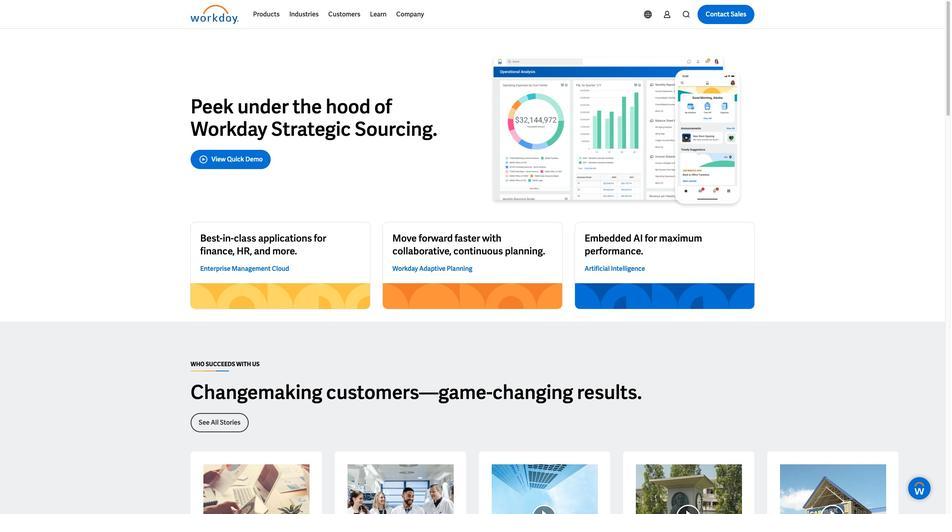 Task type: locate. For each thing, give the bounding box(es) containing it.
0 horizontal spatial for
[[314, 232, 327, 245]]

for
[[314, 232, 327, 245], [645, 232, 658, 245]]

class
[[234, 232, 256, 245]]

changemaking customers—game-changing results.
[[191, 380, 643, 405]]

workday adaptive planning
[[393, 265, 473, 273]]

collaborative,
[[393, 245, 452, 257]]

for inside best-in-class applications for finance, hr, and more.
[[314, 232, 327, 245]]

demo
[[246, 155, 263, 163]]

view quick demo
[[212, 155, 263, 163]]

for right ai
[[645, 232, 658, 245]]

quick
[[227, 155, 244, 163]]

hr,
[[237, 245, 252, 257]]

with
[[236, 361, 251, 368]]

changing
[[493, 380, 574, 405]]

0 horizontal spatial workday
[[191, 116, 268, 141]]

peek
[[191, 94, 234, 119]]

planning
[[447, 265, 473, 273]]

finance,
[[200, 245, 235, 257]]

artificial
[[585, 265, 610, 273]]

workday up view quick demo link
[[191, 116, 268, 141]]

1 for from the left
[[314, 232, 327, 245]]

ai
[[634, 232, 643, 245]]

carmax image
[[781, 465, 887, 514]]

management
[[232, 265, 271, 273]]

embedded ai for maximum performance.
[[585, 232, 703, 257]]

company button
[[392, 5, 429, 24]]

performance.
[[585, 245, 644, 257]]

all
[[211, 418, 219, 427]]

continuous
[[454, 245, 503, 257]]

sourcing.
[[355, 116, 438, 141]]

franklin templeton image
[[636, 465, 743, 514]]

customers
[[329, 10, 361, 18]]

adaptive
[[420, 265, 446, 273]]

1 vertical spatial workday
[[393, 265, 418, 273]]

cushman & wakefield image
[[492, 465, 598, 514]]

1 horizontal spatial for
[[645, 232, 658, 245]]

learn button
[[365, 5, 392, 24]]

customers—game-
[[326, 380, 493, 405]]

and
[[254, 245, 271, 257]]

more.
[[273, 245, 297, 257]]

0 vertical spatial workday
[[191, 116, 268, 141]]

contact sales
[[706, 10, 747, 18]]

artificial intelligence
[[585, 265, 646, 273]]

workday down collaborative,
[[393, 265, 418, 273]]

workday inside peek under the hood of workday strategic sourcing.
[[191, 116, 268, 141]]

workday adaptive planning link
[[393, 264, 473, 274]]

stories
[[220, 418, 241, 427]]

for right the applications
[[314, 232, 327, 245]]

products
[[253, 10, 280, 18]]

move forward faster with collaborative, continuous planning.
[[393, 232, 546, 257]]

applications
[[258, 232, 312, 245]]

workday
[[191, 116, 268, 141], [393, 265, 418, 273]]

2 for from the left
[[645, 232, 658, 245]]

embedded
[[585, 232, 632, 245]]

strategic
[[271, 116, 351, 141]]

under
[[238, 94, 289, 119]]

who
[[191, 361, 205, 368]]

faster
[[455, 232, 481, 245]]

peek under the hood of workday strategic sourcing.
[[191, 94, 438, 141]]

enterprise
[[200, 265, 231, 273]]

changemaking
[[191, 380, 323, 405]]



Task type: vqa. For each thing, say whether or not it's contained in the screenshot.
SALES in the right top of the page
yes



Task type: describe. For each thing, give the bounding box(es) containing it.
maximum
[[660, 232, 703, 245]]

ferring pharmaceuticals image
[[348, 465, 454, 514]]

products button
[[248, 5, 285, 24]]

who succeeds with us
[[191, 361, 260, 368]]

artificial intelligence link
[[585, 264, 646, 274]]

in-
[[223, 232, 234, 245]]

forward
[[419, 232, 453, 245]]

intelligence
[[612, 265, 646, 273]]

hood
[[326, 94, 371, 119]]

contact
[[706, 10, 730, 18]]

learn
[[370, 10, 387, 18]]

cloud
[[272, 265, 289, 273]]

go to the homepage image
[[191, 5, 239, 24]]

see
[[199, 418, 210, 427]]

see all stories
[[199, 418, 241, 427]]

1 horizontal spatial workday
[[393, 265, 418, 273]]

contact sales link
[[698, 5, 755, 24]]

planning.
[[505, 245, 546, 257]]

view
[[212, 155, 226, 163]]

see all stories link
[[191, 413, 249, 433]]

succeeds
[[206, 361, 235, 368]]

industries
[[290, 10, 319, 18]]

us
[[252, 361, 260, 368]]

industries button
[[285, 5, 324, 24]]

for inside embedded ai for maximum performance.
[[645, 232, 658, 245]]

best-in-class applications for finance, hr, and more.
[[200, 232, 327, 257]]

view quick demo link
[[191, 150, 271, 169]]

company
[[397, 10, 424, 18]]

results.
[[578, 380, 643, 405]]

sales
[[731, 10, 747, 18]]

with
[[483, 232, 502, 245]]

best-
[[200, 232, 223, 245]]

move
[[393, 232, 417, 245]]

pwc image
[[204, 465, 310, 514]]

the
[[293, 94, 322, 119]]

enterprise management cloud link
[[200, 264, 289, 274]]

of
[[375, 94, 392, 119]]

enterprise management cloud
[[200, 265, 289, 273]]

desktop view of financial management operational analysis dashboard showing operating expenses by cost center and mobile view of human capital management home screen showing suggested tasks and announcements. image
[[479, 55, 755, 210]]

customers button
[[324, 5, 365, 24]]



